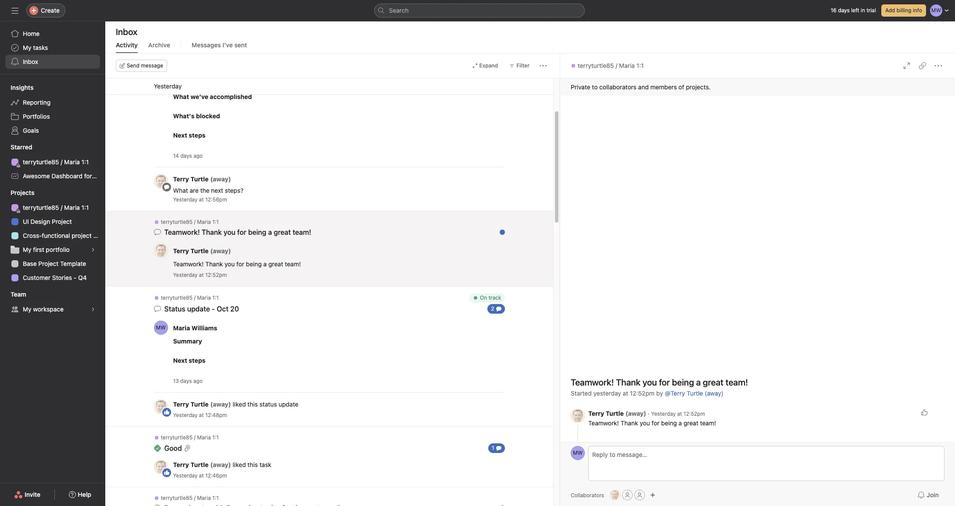 Task type: locate. For each thing, give the bounding box(es) containing it.
1 vertical spatial team!
[[726, 378, 748, 388]]

a for teamwork! thank you for being a great team! started yesterday at 12:52pm by @terry turtle (away)
[[696, 378, 701, 388]]

0 vertical spatial this
[[248, 401, 258, 409]]

teamwork! thank you for being a great team! link
[[571, 378, 748, 388]]

- inside the 'projects' 'element'
[[74, 274, 76, 282]]

1 vertical spatial inbox
[[23, 58, 38, 65]]

thank
[[202, 229, 222, 237], [205, 261, 223, 268], [616, 378, 641, 388], [621, 420, 638, 427]]

1 this from the top
[[248, 401, 258, 409]]

0 vertical spatial my
[[23, 44, 31, 51]]

summary for 13
[[173, 338, 202, 345]]

thank for teamwork! thank you for being a great team! yesterday at 12:52pm
[[205, 261, 223, 268]]

being up @terry
[[672, 378, 694, 388]]

1 next from the top
[[173, 132, 187, 139]]

1 vertical spatial next
[[173, 357, 187, 365]]

terry inside "teamwork! thank you for being a great team!" dialog
[[589, 410, 605, 418]]

turtle for the
[[191, 176, 209, 183]]

/ inside the 'projects' 'element'
[[61, 204, 62, 212]]

next steps down the what's
[[173, 132, 206, 139]]

base
[[23, 260, 37, 268]]

(away) left ·
[[626, 410, 647, 418]]

0 vertical spatial summary
[[173, 74, 202, 81]]

turtle up the
[[191, 176, 209, 183]]

terry turtle (away) liked this status update yesterday at 12:48pm
[[173, 401, 299, 419]]

days for 16
[[838, 7, 850, 14]]

a inside teamwork! thank you for being a great team! yesterday at 12:52pm
[[264, 261, 267, 268]]

at down @terry
[[678, 411, 682, 418]]

1 horizontal spatial update
[[279, 401, 299, 409]]

2 this from the top
[[248, 462, 258, 469]]

yesterday down are
[[173, 197, 198, 203]]

archive notifications image
[[495, 297, 502, 304]]

thank for teamwork! thank you for being a great team!
[[621, 420, 638, 427]]

1 steps from the top
[[189, 132, 206, 139]]

starred element
[[0, 140, 128, 185]]

terry
[[173, 176, 189, 183], [173, 247, 189, 255], [173, 401, 189, 409], [589, 410, 605, 418], [173, 462, 189, 469]]

/ up terry turtle (away)
[[194, 219, 196, 226]]

2 vertical spatial my
[[23, 306, 31, 313]]

left
[[852, 7, 860, 14]]

hide sidebar image
[[11, 7, 18, 14]]

awesome
[[23, 172, 50, 180]]

terry turtle link for at
[[173, 462, 209, 469]]

cross-functional project plan link
[[5, 229, 105, 243]]

more actions image right copy link image
[[935, 62, 942, 69]]

terry inside terry turtle (away) what are the next steps? yesterday at 12:56pm
[[173, 176, 189, 183]]

liked left the status
[[233, 401, 246, 409]]

insights
[[11, 84, 34, 91]]

new
[[94, 172, 106, 180]]

a down 'teamwork! thank you for being a great team!'
[[264, 261, 267, 268]]

0 horizontal spatial update
[[187, 305, 210, 313]]

0 horizontal spatial team!
[[285, 261, 301, 268]]

1 summary from the top
[[173, 74, 202, 81]]

liked for liked this task
[[233, 462, 246, 469]]

0 vertical spatial archive notification image
[[495, 222, 502, 229]]

1 vertical spatial steps
[[189, 357, 206, 365]]

2 vertical spatial days
[[180, 378, 192, 385]]

1 ago from the top
[[194, 153, 203, 159]]

ago right 14
[[194, 153, 203, 159]]

tt button up good
[[154, 400, 168, 414]]

0 vertical spatial days
[[838, 7, 850, 14]]

2 vertical spatial great
[[684, 420, 699, 427]]

0 vertical spatial next
[[173, 132, 187, 139]]

tt
[[158, 178, 164, 185], [158, 248, 164, 254], [158, 404, 164, 410], [575, 413, 581, 420], [158, 464, 164, 471], [612, 492, 619, 499]]

being for teamwork! thank you for being a great team!
[[248, 229, 266, 237]]

inbox up activity
[[116, 27, 137, 37]]

yesterday inside terry turtle (away) · yesterday at 12:52pm
[[652, 411, 676, 418]]

1 liked from the top
[[233, 401, 246, 409]]

liked inside terry turtle (away) liked this status update yesterday at 12:48pm
[[233, 401, 246, 409]]

0 vertical spatial ago
[[194, 153, 203, 159]]

blocked
[[196, 112, 220, 120]]

for inside "teamwork! thank you for being a great team! started yesterday at 12:52pm by @terry turtle (away)"
[[659, 378, 670, 388]]

maria up awesome dashboard for new project
[[64, 158, 80, 166]]

my left the tasks
[[23, 44, 31, 51]]

yesterday up teamwork! thank you for being a great team!
[[652, 411, 676, 418]]

turtle inside terry turtle (away) liked this status update yesterday at 12:48pm
[[191, 401, 209, 409]]

0 vertical spatial next steps
[[173, 132, 206, 139]]

base project template link
[[5, 257, 100, 271]]

yesterday inside terry turtle (away) what are the next steps? yesterday at 12:56pm
[[173, 197, 198, 203]]

days right 13
[[180, 378, 192, 385]]

(away) for the
[[210, 176, 231, 183]]

great for teamwork! thank you for being a great team! started yesterday at 12:52pm by @terry turtle (away)
[[703, 378, 724, 388]]

days
[[838, 7, 850, 14], [180, 153, 192, 159], [180, 378, 192, 385]]

turtle up 12:48pm
[[191, 401, 209, 409]]

maria inside the 'projects' 'element'
[[64, 204, 80, 212]]

leftcount image
[[496, 307, 501, 312]]

you up by
[[643, 378, 657, 388]]

0 vertical spatial steps
[[189, 132, 206, 139]]

q4
[[78, 274, 87, 282]]

what left the we've
[[173, 93, 189, 101]]

terry turtle link for steps?
[[173, 176, 209, 183]]

thank up terry turtle (away)
[[202, 229, 222, 237]]

functional
[[42, 232, 70, 240]]

2 vertical spatial terryturtle85 / maria 1:1 link
[[5, 201, 100, 215]]

days right 14
[[180, 153, 192, 159]]

good
[[164, 445, 182, 453]]

great for teamwork! thank you for being a great team! yesterday at 12:52pm
[[268, 261, 283, 268]]

1 horizontal spatial inbox
[[116, 27, 137, 37]]

mw button down the status
[[154, 321, 168, 335]]

my for my tasks
[[23, 44, 31, 51]]

2 more actions image from the left
[[935, 62, 942, 69]]

a up @terry turtle (away) link
[[696, 378, 701, 388]]

trial
[[867, 7, 876, 14]]

1 vertical spatial mw button
[[571, 447, 585, 461]]

yesterday inside terry turtle (away) liked this status update yesterday at 12:48pm
[[173, 413, 198, 419]]

starred button
[[0, 143, 32, 152]]

2 vertical spatial project
[[38, 260, 58, 268]]

1 vertical spatial 12:52pm
[[630, 390, 655, 398]]

1 vertical spatial mw
[[573, 450, 583, 457]]

next up 13
[[173, 357, 187, 365]]

maria up collaborators
[[619, 62, 635, 69]]

activity link
[[116, 41, 138, 53]]

/ up dashboard
[[61, 158, 62, 166]]

1 vertical spatial update
[[279, 401, 299, 409]]

steps
[[189, 132, 206, 139], [189, 357, 206, 365]]

full screen image
[[904, 62, 911, 69]]

1 horizontal spatial great
[[684, 420, 699, 427]]

messages
[[192, 41, 221, 49]]

thank inside "teamwork! thank you for being a great team! started yesterday at 12:52pm by @terry turtle (away)"
[[616, 378, 641, 388]]

messages i've sent link
[[192, 41, 247, 53]]

1 next steps from the top
[[173, 132, 206, 139]]

0 vertical spatial team!
[[285, 261, 301, 268]]

great down @terry turtle (away) link
[[684, 420, 699, 427]]

terryturtle85 / maria 1:1 up good
[[161, 435, 219, 442]]

0 vertical spatial project
[[108, 172, 128, 180]]

1 horizontal spatial 12:52pm
[[630, 390, 655, 398]]

turtle down yesterday
[[606, 410, 624, 418]]

liked for liked this status update
[[233, 401, 246, 409]]

ago for 14 days ago
[[194, 153, 203, 159]]

mw inside dialog
[[573, 450, 583, 457]]

of
[[679, 83, 685, 91]]

turtle right @terry
[[687, 390, 703, 398]]

- left q4
[[74, 274, 76, 282]]

2 horizontal spatial great
[[703, 378, 724, 388]]

terryturtle85 inside starred element
[[23, 158, 59, 166]]

my first portfolio
[[23, 246, 70, 254]]

teamwork! for teamwork! thank you for being a great team! yesterday at 12:52pm
[[173, 261, 204, 268]]

for left new
[[84, 172, 92, 180]]

1 my from the top
[[23, 44, 31, 51]]

0 vertical spatial -
[[74, 274, 76, 282]]

great inside teamwork! thank you for being a great team! yesterday at 12:52pm
[[268, 261, 283, 268]]

0 horizontal spatial mw button
[[154, 321, 168, 335]]

this left "task" at left bottom
[[248, 462, 258, 469]]

started
[[571, 390, 592, 398]]

1 archive notification image from the top
[[495, 222, 502, 229]]

this inside terry turtle (away) liked this status update yesterday at 12:48pm
[[248, 401, 258, 409]]

steps down what's blocked
[[189, 132, 206, 139]]

workspace
[[33, 306, 64, 313]]

1 vertical spatial -
[[212, 305, 215, 313]]

1 vertical spatial terryturtle85 / maria 1:1 link
[[5, 155, 100, 169]]

maria down 12:48pm
[[197, 435, 211, 442]]

great
[[268, 261, 283, 268], [703, 378, 724, 388], [684, 420, 699, 427]]

0 horizontal spatial mw
[[156, 325, 166, 331]]

(away) inside terry turtle (away) liked this status update yesterday at 12:48pm
[[210, 401, 231, 409]]

terry turtle (away)
[[173, 247, 231, 255]]

2 next from the top
[[173, 357, 187, 365]]

1 vertical spatial project
[[52, 218, 72, 226]]

yesterday
[[154, 83, 182, 90], [173, 197, 198, 203], [173, 272, 198, 279], [652, 411, 676, 418], [173, 413, 198, 419], [173, 473, 198, 480]]

private
[[571, 83, 591, 91]]

1 more actions image from the left
[[540, 62, 547, 69]]

0 vertical spatial mw
[[156, 325, 166, 331]]

at inside "teamwork! thank you for being a great team! started yesterday at 12:52pm by @terry turtle (away)"
[[623, 390, 629, 398]]

turtle inside "terry turtle (away) liked this task yesterday at 12:46pm"
[[191, 462, 209, 469]]

mw down the status
[[156, 325, 166, 331]]

1 vertical spatial archive notification image
[[495, 498, 502, 505]]

1 vertical spatial next steps
[[173, 357, 206, 365]]

days for 13
[[180, 378, 192, 385]]

inbox down my tasks
[[23, 58, 38, 65]]

terryturtle85 / maria 1:1 up ui design project link at the left top of the page
[[23, 204, 89, 212]]

next steps
[[173, 132, 206, 139], [173, 357, 206, 365]]

search list box
[[374, 4, 585, 18]]

0 horizontal spatial more actions image
[[540, 62, 547, 69]]

you up terry turtle (away)
[[224, 229, 236, 237]]

create
[[41, 7, 60, 14]]

2 my from the top
[[23, 246, 31, 254]]

2 next steps from the top
[[173, 357, 206, 365]]

0 vertical spatial 12:52pm
[[205, 272, 227, 279]]

2 archive notification image from the top
[[495, 498, 502, 505]]

the
[[200, 187, 210, 194]]

terryturtle85 / maria 1:1 link for awesome dashboard for new project
[[5, 155, 100, 169]]

private to collaborators and members of projects.
[[571, 83, 711, 91]]

more actions image right filter
[[540, 62, 547, 69]]

project
[[72, 232, 92, 240]]

track
[[489, 295, 501, 302]]

my left first
[[23, 246, 31, 254]]

1 horizontal spatial more actions image
[[935, 62, 942, 69]]

project
[[108, 172, 128, 180], [52, 218, 72, 226], [38, 260, 58, 268]]

2 steps from the top
[[189, 357, 206, 365]]

(away) up 12:48pm
[[210, 401, 231, 409]]

send message
[[127, 62, 163, 69]]

1 vertical spatial great
[[703, 378, 724, 388]]

a inside "teamwork! thank you for being a great team! started yesterday at 12:52pm by @terry turtle (away)"
[[696, 378, 701, 388]]

archive notification image
[[495, 222, 502, 229], [495, 498, 502, 505]]

stories
[[52, 274, 72, 282]]

to
[[592, 83, 598, 91]]

copy link image
[[920, 62, 927, 69]]

days right 16
[[838, 7, 850, 14]]

you
[[224, 229, 236, 237], [225, 261, 235, 268], [643, 378, 657, 388], [640, 420, 650, 427]]

teamwork! thank you for being a great team!
[[589, 420, 716, 427]]

for up by
[[659, 378, 670, 388]]

teamwork! inside "teamwork! thank you for being a great team! started yesterday at 12:52pm by @terry turtle (away)"
[[571, 378, 614, 388]]

projects element
[[0, 185, 105, 287]]

2 liked from the top
[[233, 462, 246, 469]]

for down terry turtle (away) · yesterday at 12:52pm on the bottom of page
[[652, 420, 660, 427]]

more actions image
[[540, 62, 547, 69], [935, 62, 942, 69]]

update right the status
[[279, 401, 299, 409]]

terryturtle85 / maria 1:1
[[578, 62, 644, 69], [23, 158, 89, 166], [23, 204, 89, 212], [161, 219, 219, 226], [161, 295, 219, 302], [161, 435, 219, 442], [161, 496, 219, 502]]

project down my first portfolio
[[38, 260, 58, 268]]

great inside "teamwork! thank you for being a great team! started yesterday at 12:52pm by @terry turtle (away)"
[[703, 378, 724, 388]]

next
[[211, 187, 223, 194]]

by
[[657, 390, 663, 398]]

terryturtle85 / maria 1:1 link up ui design project on the left top
[[5, 201, 100, 215]]

a
[[268, 229, 272, 237], [264, 261, 267, 268], [696, 378, 701, 388], [679, 420, 682, 427]]

update inside terry turtle (away) liked this status update yesterday at 12:48pm
[[279, 401, 299, 409]]

2 what from the top
[[173, 187, 188, 194]]

teamwork! down yesterday
[[589, 420, 619, 427]]

liked left "task" at left bottom
[[233, 462, 246, 469]]

terry inside "terry turtle (away) liked this task yesterday at 12:46pm"
[[173, 462, 189, 469]]

thank down terry turtle (away) · yesterday at 12:52pm on the bottom of page
[[621, 420, 638, 427]]

at inside terry turtle (away) · yesterday at 12:52pm
[[678, 411, 682, 418]]

14
[[173, 153, 179, 159]]

you inside teamwork! thank you for being a great team! yesterday at 12:52pm
[[225, 261, 235, 268]]

my inside teams element
[[23, 306, 31, 313]]

team! for teamwork! thank you for being a great team!
[[700, 420, 716, 427]]

awesome dashboard for new project link
[[5, 169, 128, 183]]

update up 'maria williams'
[[187, 305, 210, 313]]

being down terry turtle (away) · yesterday at 12:52pm on the bottom of page
[[661, 420, 677, 427]]

(away) right @terry
[[705, 390, 724, 398]]

terryturtle85 / maria 1:1 link up dashboard
[[5, 155, 100, 169]]

teamwork! up started
[[571, 378, 614, 388]]

0 vertical spatial what
[[173, 93, 189, 101]]

being left great team!
[[248, 229, 266, 237]]

2 horizontal spatial team!
[[726, 378, 748, 388]]

tt button left are
[[154, 175, 168, 189]]

inbox
[[116, 27, 137, 37], [23, 58, 38, 65]]

turtle inside terry turtle (away) what are the next steps? yesterday at 12:56pm
[[191, 176, 209, 183]]

yesterday
[[594, 390, 621, 398]]

terry turtle (away) liked this task yesterday at 12:46pm
[[173, 462, 272, 480]]

terryturtle85 / maria 1:1 link for ui design project
[[5, 201, 100, 215]]

ui
[[23, 218, 29, 226]]

summary down maria williams link
[[173, 338, 202, 345]]

a down @terry
[[679, 420, 682, 427]]

my inside global element
[[23, 44, 31, 51]]

send message button
[[116, 60, 167, 72]]

at left 12:46pm at the bottom left of the page
[[199, 473, 204, 480]]

next steps up the 13 days ago
[[173, 357, 206, 365]]

3 my from the top
[[23, 306, 31, 313]]

you down terry turtle (away) · yesterday at 12:52pm on the bottom of page
[[640, 420, 650, 427]]

task
[[260, 462, 272, 469]]

terryturtle85 inside "teamwork! thank you for being a great team!" dialog
[[578, 62, 614, 69]]

billing
[[897, 7, 912, 14]]

1 horizontal spatial -
[[212, 305, 215, 313]]

message
[[141, 62, 163, 69]]

1:1 up awesome dashboard for new project
[[81, 158, 89, 166]]

summary for 14
[[173, 74, 202, 81]]

my inside the 'projects' 'element'
[[23, 246, 31, 254]]

you for teamwork! thank you for being a great team!
[[640, 420, 650, 427]]

filter button
[[506, 60, 534, 72]]

2 summary from the top
[[173, 338, 202, 345]]

for inside teamwork! thank you for being a great team! yesterday at 12:52pm
[[237, 261, 244, 268]]

mw
[[156, 325, 166, 331], [573, 450, 583, 457]]

turtle
[[191, 176, 209, 183], [191, 247, 209, 255], [687, 390, 703, 398], [191, 401, 209, 409], [606, 410, 624, 418], [191, 462, 209, 469]]

tt button left terry turtle (away)
[[154, 244, 168, 258]]

info
[[913, 7, 923, 14]]

0 vertical spatial mw button
[[154, 321, 168, 335]]

team! inside "teamwork! thank you for being a great team! started yesterday at 12:52pm by @terry turtle (away)"
[[726, 378, 748, 388]]

0 vertical spatial liked
[[233, 401, 246, 409]]

you inside "teamwork! thank you for being a great team! started yesterday at 12:52pm by @terry turtle (away)"
[[643, 378, 657, 388]]

mw button
[[154, 321, 168, 335], [571, 447, 585, 461]]

-
[[74, 274, 76, 282], [212, 305, 215, 313]]

0 vertical spatial great
[[268, 261, 283, 268]]

archive notifications image
[[495, 438, 502, 445]]

maria inside "teamwork! thank you for being a great team!" dialog
[[619, 62, 635, 69]]

being inside teamwork! thank you for being a great team! yesterday at 12:52pm
[[246, 261, 262, 268]]

teamwork! thank you for being a great team! yesterday at 12:52pm
[[173, 261, 301, 279]]

being down 'teamwork! thank you for being a great team!'
[[246, 261, 262, 268]]

terry for terry turtle (away) what are the next steps? yesterday at 12:56pm
[[173, 176, 189, 183]]

/ up ui design project link at the left top of the page
[[61, 204, 62, 212]]

teamwork! down terry turtle (away)
[[173, 261, 204, 268]]

1 horizontal spatial mw
[[573, 450, 583, 457]]

mw up the collaborators
[[573, 450, 583, 457]]

terryturtle85 / maria 1:1 up 'awesome dashboard for new project' link
[[23, 158, 89, 166]]

liked inside "terry turtle (away) liked this task yesterday at 12:46pm"
[[233, 462, 246, 469]]

tt button for task
[[154, 461, 168, 475]]

0 horizontal spatial -
[[74, 274, 76, 282]]

yesterday down terry turtle (away)
[[173, 272, 198, 279]]

tt for task
[[158, 464, 164, 471]]

(away)
[[210, 176, 231, 183], [210, 247, 231, 255], [705, 390, 724, 398], [210, 401, 231, 409], [626, 410, 647, 418], [210, 462, 231, 469]]

ui design project
[[23, 218, 72, 226]]

1 vertical spatial ago
[[193, 378, 203, 385]]

terry for terry turtle (away) liked this status update yesterday at 12:48pm
[[173, 401, 189, 409]]

collaborators
[[600, 83, 637, 91]]

maria inside starred element
[[64, 158, 80, 166]]

0 horizontal spatial great
[[268, 261, 283, 268]]

thank inside teamwork! thank you for being a great team! yesterday at 12:52pm
[[205, 261, 223, 268]]

williams
[[192, 325, 217, 332]]

teamwork! up terry turtle (away)
[[164, 229, 200, 237]]

1 vertical spatial summary
[[173, 338, 202, 345]]

1 vertical spatial this
[[248, 462, 258, 469]]

1 horizontal spatial team!
[[700, 420, 716, 427]]

summary up the we've
[[173, 74, 202, 81]]

mw button up the collaborators
[[571, 447, 585, 461]]

2 horizontal spatial 12:52pm
[[684, 411, 705, 418]]

portfolios
[[23, 113, 50, 120]]

a for teamwork! thank you for being a great team! yesterday at 12:52pm
[[264, 261, 267, 268]]

thank down terry turtle (away)
[[205, 261, 223, 268]]

1:1 inside the 'projects' 'element'
[[81, 204, 89, 212]]

12:52pm inside "teamwork! thank you for being a great team! started yesterday at 12:52pm by @terry turtle (away)"
[[630, 390, 655, 398]]

teamwork! inside teamwork! thank you for being a great team! yesterday at 12:52pm
[[173, 261, 204, 268]]

1 what from the top
[[173, 93, 189, 101]]

0 horizontal spatial 12:52pm
[[205, 272, 227, 279]]

my down team
[[23, 306, 31, 313]]

terry turtle link
[[173, 176, 209, 183], [173, 247, 209, 255], [173, 401, 209, 409], [589, 410, 624, 418], [173, 462, 209, 469]]

ui design project link
[[5, 215, 100, 229]]

- for update
[[212, 305, 215, 313]]

goals link
[[5, 124, 100, 138]]

terryturtle85 inside the 'projects' 'element'
[[23, 204, 59, 212]]

filter
[[517, 62, 530, 69]]

at down terry turtle (away)
[[199, 272, 204, 279]]

a left great team!
[[268, 229, 272, 237]]

1 vertical spatial days
[[180, 153, 192, 159]]

inbox inside global element
[[23, 58, 38, 65]]

0 vertical spatial inbox
[[116, 27, 137, 37]]

terry inside terry turtle (away) liked this status update yesterday at 12:48pm
[[173, 401, 189, 409]]

(away) inside "terry turtle (away) liked this task yesterday at 12:46pm"
[[210, 462, 231, 469]]

at inside terry turtle (away) what are the next steps? yesterday at 12:56pm
[[199, 197, 204, 203]]

this inside "terry turtle (away) liked this task yesterday at 12:46pm"
[[248, 462, 258, 469]]

/ down "terry turtle (away) liked this task yesterday at 12:46pm"
[[194, 496, 196, 502]]

for
[[84, 172, 92, 180], [237, 229, 246, 237], [237, 261, 244, 268], [659, 378, 670, 388], [652, 420, 660, 427]]

at down the
[[199, 197, 204, 203]]

teamwork! thank you for being a great team! dialog
[[560, 54, 956, 507]]

1:1 up project on the top
[[81, 204, 89, 212]]

projects.
[[686, 83, 711, 91]]

1 vertical spatial liked
[[233, 462, 246, 469]]

2 ago from the top
[[193, 378, 203, 385]]

being for teamwork! thank you for being a great team!
[[661, 420, 677, 427]]

1:1 up private to collaborators and members of projects.
[[637, 62, 644, 69]]

1 vertical spatial what
[[173, 187, 188, 194]]

tasks
[[33, 44, 48, 51]]

search
[[389, 7, 409, 14]]

1 vertical spatial my
[[23, 246, 31, 254]]

add or remove collaborators image
[[651, 493, 656, 499]]

my
[[23, 44, 31, 51], [23, 246, 31, 254], [23, 306, 31, 313]]

tt button for the
[[154, 175, 168, 189]]

1 horizontal spatial mw button
[[571, 447, 585, 461]]

thank up yesterday
[[616, 378, 641, 388]]

(away) inside terry turtle (away) what are the next steps? yesterday at 12:56pm
[[210, 176, 231, 183]]

- left oct 20
[[212, 305, 215, 313]]

being inside "teamwork! thank you for being a great team! started yesterday at 12:52pm by @terry turtle (away)"
[[672, 378, 694, 388]]

2 vertical spatial 12:52pm
[[684, 411, 705, 418]]

2 vertical spatial team!
[[700, 420, 716, 427]]

what
[[173, 93, 189, 101], [173, 187, 188, 194]]

0 horizontal spatial inbox
[[23, 58, 38, 65]]

teams element
[[0, 287, 105, 319]]

for down 'teamwork! thank you for being a great team!'
[[237, 261, 244, 268]]

teamwork! for teamwork! thank you for being a great team!
[[164, 229, 200, 237]]

team! inside teamwork! thank you for being a great team! yesterday at 12:52pm
[[285, 261, 301, 268]]

great down great team!
[[268, 261, 283, 268]]

we've
[[191, 93, 208, 101]]

mw button for summary
[[154, 321, 168, 335]]

tt button down good
[[154, 461, 168, 475]]

at right yesterday
[[623, 390, 629, 398]]

steps up the 13 days ago
[[189, 357, 206, 365]]

you for teamwork! thank you for being a great team!
[[224, 229, 236, 237]]



Task type: describe. For each thing, give the bounding box(es) containing it.
for for teamwork! thank you for being a great team! yesterday at 12:52pm
[[237, 261, 244, 268]]

awesome dashboard for new project
[[23, 172, 128, 180]]

/ up "terry turtle (away) liked this task yesterday at 12:46pm"
[[194, 435, 196, 442]]

terry turtle (away) · yesterday at 12:52pm
[[589, 410, 705, 418]]

days for 14
[[180, 153, 192, 159]]

create button
[[26, 4, 65, 18]]

terryturtle85 / maria 1:1 inside the 'projects' 'element'
[[23, 204, 89, 212]]

thank for teamwork! thank you for being a great team!
[[202, 229, 222, 237]]

0 vertical spatial terryturtle85 / maria 1:1 link
[[571, 61, 644, 71]]

yesterday inside teamwork! thank you for being a great team! yesterday at 12:52pm
[[173, 272, 198, 279]]

turtle for at
[[606, 410, 624, 418]]

turtle up teamwork! thank you for being a great team! yesterday at 12:52pm
[[191, 247, 209, 255]]

add to bookmarks image
[[481, 438, 488, 445]]

tt for the
[[158, 178, 164, 185]]

for for teamwork! thank you for being a great team! started yesterday at 12:52pm by @terry turtle (away)
[[659, 378, 670, 388]]

1:1 inside "teamwork! thank you for being a great team!" dialog
[[637, 62, 644, 69]]

tt button for a
[[154, 244, 168, 258]]

maria williams link
[[173, 325, 217, 332]]

add billing info
[[886, 7, 923, 14]]

expand
[[480, 62, 498, 69]]

teamwork! thank you for being a great team!
[[164, 229, 311, 237]]

accomplished
[[210, 93, 252, 101]]

1:1 down 12:56pm
[[212, 219, 219, 226]]

great for teamwork! thank you for being a great team!
[[684, 420, 699, 427]]

teamwork! for teamwork! thank you for being a great team!
[[589, 420, 619, 427]]

0 likes. click to like this task image
[[921, 410, 928, 417]]

(away) for status
[[210, 401, 231, 409]]

template
[[60, 260, 86, 268]]

search button
[[374, 4, 585, 18]]

tt for a
[[158, 248, 164, 254]]

terry for terry turtle (away)
[[173, 247, 189, 255]]

reporting
[[23, 99, 51, 106]]

home
[[23, 30, 40, 37]]

my for my first portfolio
[[23, 246, 31, 254]]

you for teamwork! thank you for being a great team! started yesterday at 12:52pm by @terry turtle (away)
[[643, 378, 657, 388]]

terry turtle (away) what are the next steps? yesterday at 12:56pm
[[173, 176, 244, 203]]

at inside "terry turtle (away) liked this task yesterday at 12:46pm"
[[199, 473, 204, 480]]

16
[[831, 7, 837, 14]]

you for teamwork! thank you for being a great team! yesterday at 12:52pm
[[225, 261, 235, 268]]

(away) for task
[[210, 462, 231, 469]]

what's blocked
[[173, 112, 220, 120]]

see details, my first portfolio image
[[90, 248, 96, 253]]

turtle inside "teamwork! thank you for being a great team! started yesterday at 12:52pm by @terry turtle (away)"
[[687, 390, 703, 398]]

terry turtle link for yesterday
[[173, 401, 209, 409]]

at inside terry turtle (away) liked this status update yesterday at 12:48pm
[[199, 413, 204, 419]]

terry for terry turtle (away) · yesterday at 12:52pm
[[589, 410, 605, 418]]

/ inside starred element
[[61, 158, 62, 166]]

great team!
[[274, 229, 311, 237]]

collaborators
[[571, 493, 604, 499]]

my tasks
[[23, 44, 48, 51]]

add to bookmarks image
[[481, 297, 488, 304]]

terryturtle85 / maria 1:1 up terry turtle (away)
[[161, 219, 219, 226]]

more actions image
[[467, 297, 474, 304]]

global element
[[0, 22, 105, 74]]

maria down 12:46pm at the bottom left of the page
[[197, 496, 211, 502]]

mw for collaborators
[[573, 450, 583, 457]]

home link
[[5, 27, 100, 41]]

customer
[[23, 274, 50, 282]]

customer stories - q4
[[23, 274, 87, 282]]

see details, my workspace image
[[90, 307, 96, 313]]

(away) up teamwork! thank you for being a great team! yesterday at 12:52pm
[[210, 247, 231, 255]]

for inside starred element
[[84, 172, 92, 180]]

1:1 up oct 20
[[212, 295, 219, 302]]

in
[[861, 7, 866, 14]]

my for my workspace
[[23, 306, 31, 313]]

team button
[[0, 291, 26, 299]]

archive link
[[148, 41, 170, 53]]

portfolio
[[46, 246, 70, 254]]

what's
[[173, 112, 195, 120]]

cross-functional project plan
[[23, 232, 105, 240]]

terryturtle85 / maria 1:1 inside starred element
[[23, 158, 89, 166]]

projects button
[[0, 189, 34, 198]]

on track
[[480, 295, 501, 302]]

project inside starred element
[[108, 172, 128, 180]]

steps?
[[225, 187, 244, 194]]

my workspace link
[[5, 303, 100, 317]]

my tasks link
[[5, 41, 100, 55]]

insights element
[[0, 80, 105, 140]]

0 vertical spatial update
[[187, 305, 210, 313]]

starred
[[11, 144, 32, 151]]

2
[[491, 306, 494, 313]]

thank for teamwork! thank you for being a great team! started yesterday at 12:52pm by @terry turtle (away)
[[616, 378, 641, 388]]

add
[[886, 7, 896, 14]]

team! for teamwork! thank you for being a great team! started yesterday at 12:52pm by @terry turtle (away)
[[726, 378, 748, 388]]

/ up status update - oct 20
[[194, 295, 196, 302]]

first
[[33, 246, 44, 254]]

portfolios link
[[5, 110, 100, 124]]

12:52pm inside terry turtle (away) · yesterday at 12:52pm
[[684, 411, 705, 418]]

what we've accomplished
[[173, 93, 252, 101]]

are
[[190, 187, 199, 194]]

yesterday down message
[[154, 83, 182, 90]]

send
[[127, 62, 140, 69]]

customer stories - q4 link
[[5, 271, 100, 285]]

/ inside "teamwork! thank you for being a great team!" dialog
[[616, 62, 618, 69]]

my workspace
[[23, 306, 64, 313]]

at inside teamwork! thank you for being a great team! yesterday at 12:52pm
[[199, 272, 204, 279]]

yesterday inside "terry turtle (away) liked this task yesterday at 12:46pm"
[[173, 473, 198, 480]]

1:1 inside starred element
[[81, 158, 89, 166]]

ago for 13 days ago
[[193, 378, 203, 385]]

design
[[31, 218, 50, 226]]

12:52pm inside teamwork! thank you for being a great team! yesterday at 12:52pm
[[205, 272, 227, 279]]

terry for terry turtle (away) liked this task yesterday at 12:46pm
[[173, 462, 189, 469]]

terryturtle85 / maria 1:1 inside "teamwork! thank you for being a great team!" dialog
[[578, 62, 644, 69]]

terryturtle85 / maria 1:1 up status update - oct 20
[[161, 295, 219, 302]]

join button
[[913, 488, 945, 504]]

expand button
[[469, 60, 502, 72]]

on
[[480, 295, 487, 302]]

a for teamwork! thank you for being a great team!
[[268, 229, 272, 237]]

more actions image for private to collaborators and members of projects.
[[540, 62, 547, 69]]

terryturtle85 / maria 1:1 down 12:46pm at the bottom left of the page
[[161, 496, 219, 502]]

1:1 down 12:46pm at the bottom left of the page
[[212, 496, 219, 502]]

and
[[638, 83, 649, 91]]

being for teamwork! thank you for being a great team! started yesterday at 12:52pm by @terry turtle (away)
[[672, 378, 694, 388]]

for for teamwork! thank you for being a great team!
[[652, 420, 660, 427]]

1:1 down 12:48pm
[[212, 435, 219, 442]]

for for teamwork! thank you for being a great team!
[[237, 229, 246, 237]]

turtle for status
[[191, 401, 209, 409]]

this for status
[[248, 401, 258, 409]]

team
[[11, 291, 26, 298]]

archive
[[148, 41, 170, 49]]

tt button right the collaborators
[[610, 491, 621, 501]]

mw button for collaborators
[[571, 447, 585, 461]]

dashboard
[[52, 172, 83, 180]]

14 days ago
[[173, 153, 203, 159]]

- for stories
[[74, 274, 76, 282]]

(away) for at
[[626, 410, 647, 418]]

tt button for status
[[154, 400, 168, 414]]

what inside terry turtle (away) what are the next steps? yesterday at 12:56pm
[[173, 187, 188, 194]]

this for task
[[248, 462, 258, 469]]

turtle for task
[[191, 462, 209, 469]]

being for teamwork! thank you for being a great team! yesterday at 12:52pm
[[246, 261, 262, 268]]

reporting link
[[5, 96, 100, 110]]

·
[[648, 410, 650, 418]]

a for teamwork! thank you for being a great team!
[[679, 420, 682, 427]]

tt for status
[[158, 404, 164, 410]]

maria williams
[[173, 325, 217, 332]]

projects
[[11, 189, 34, 197]]

team! for teamwork! thank you for being a great team! yesterday at 12:52pm
[[285, 261, 301, 268]]

i've
[[223, 41, 233, 49]]

16 days left in trial
[[831, 7, 876, 14]]

join
[[927, 492, 939, 499]]

status update - oct 20
[[164, 305, 239, 313]]

insights button
[[0, 83, 34, 92]]

maria down 12:56pm
[[197, 219, 211, 226]]

12:46pm
[[205, 473, 227, 480]]

more actions image for started
[[935, 62, 942, 69]]

leftcount image
[[496, 446, 501, 452]]

members
[[651, 83, 677, 91]]

maria down the status
[[173, 325, 190, 332]]

teamwork! for teamwork! thank you for being a great team! started yesterday at 12:52pm by @terry turtle (away)
[[571, 378, 614, 388]]

13
[[173, 378, 179, 385]]

mw for summary
[[156, 325, 166, 331]]

(away) inside "teamwork! thank you for being a great team! started yesterday at 12:52pm by @terry turtle (away)"
[[705, 390, 724, 398]]

cross-
[[23, 232, 42, 240]]

maria up status update - oct 20
[[197, 295, 211, 302]]

tt button down started
[[571, 410, 585, 424]]

my first portfolio link
[[5, 243, 100, 257]]

sent
[[234, 41, 247, 49]]



Task type: vqa. For each thing, say whether or not it's contained in the screenshot.
Teamwork! Thank you for being a great team! Started yesterday at 12:52pm by @Terry Turtle (away) you
yes



